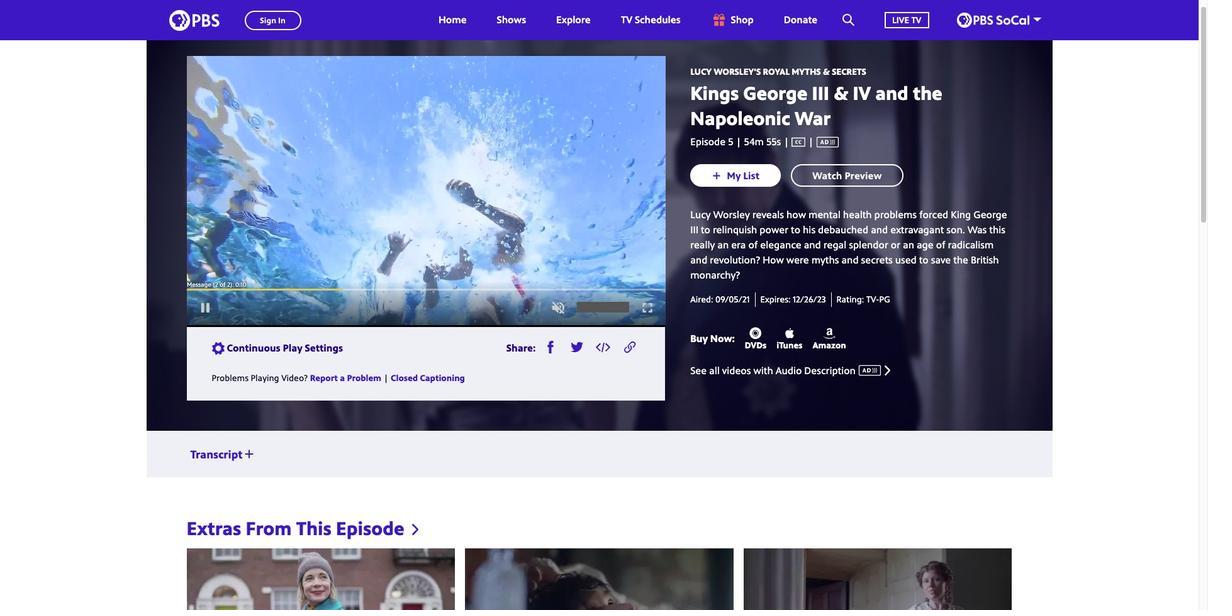 Task type: vqa. For each thing, say whether or not it's contained in the screenshot.
TV to the left
yes



Task type: describe. For each thing, give the bounding box(es) containing it.
and down his
[[804, 238, 821, 252]]

era
[[731, 238, 746, 252]]

was
[[968, 223, 987, 237]]

1 an from the left
[[718, 238, 729, 252]]

were
[[787, 253, 809, 267]]

problem
[[347, 372, 381, 384]]

age
[[917, 238, 934, 252]]

home
[[439, 13, 467, 27]]

reveals
[[753, 208, 784, 222]]

facebook image
[[545, 341, 557, 354]]

54m
[[744, 135, 764, 149]]

1 of from the left
[[749, 238, 758, 252]]

this
[[990, 223, 1006, 237]]

tv schedules link
[[608, 0, 693, 40]]

share:
[[507, 341, 536, 355]]

1 vertical spatial episode
[[336, 515, 405, 541]]

problems
[[212, 372, 249, 384]]

1 horizontal spatial &
[[834, 80, 849, 106]]

itunes link
[[777, 327, 803, 351]]

tv inside the live tv link
[[912, 14, 922, 26]]

continuous
[[227, 341, 281, 355]]

shows link
[[484, 0, 539, 40]]

iv
[[853, 80, 871, 106]]

problems playing video? report a problem | closed captioning
[[212, 372, 465, 384]]

shop link
[[698, 0, 766, 40]]

elegance
[[760, 238, 802, 252]]

forced
[[920, 208, 949, 222]]

closed
[[391, 372, 418, 384]]

and up splendor
[[871, 223, 888, 237]]

schedules
[[635, 13, 681, 27]]

iii inside lucy worsley reveals how mental health problems forced king george iii to relinquish power to his debauched and extravagant son. was this really an era of elegance and regal splendor or an age of radicalism and revolution? how were myths and secrets used to save the british monarchy?
[[691, 223, 699, 237]]

extravagant
[[891, 223, 944, 237]]

extras
[[187, 515, 241, 541]]

tv-
[[866, 293, 880, 305]]

12/26/23
[[793, 293, 826, 305]]

kings
[[691, 80, 739, 106]]

or
[[891, 238, 901, 252]]

report a problem button
[[310, 370, 381, 386]]

lucy worsley's royal myths & secrets kings george iii & iv and the napoleonic war
[[691, 65, 943, 131]]

how
[[787, 208, 806, 222]]

audio
[[776, 364, 802, 377]]

george inside lucy worsley reveals how mental health problems forced king george iii to relinquish power to his debauched and extravagant son. was this really an era of elegance and regal splendor or an age of radicalism and revolution? how were myths and secrets used to save the british monarchy?
[[974, 208, 1007, 222]]

dvds link
[[745, 327, 767, 351]]

really
[[691, 238, 715, 252]]

explore
[[556, 13, 591, 27]]

55s
[[767, 135, 781, 149]]

see all videos with audio description
[[691, 364, 856, 377]]

amazon
[[813, 339, 846, 351]]

buy now:
[[691, 332, 735, 346]]

1 horizontal spatial episode
[[691, 135, 726, 149]]

see
[[691, 364, 707, 377]]

problems
[[875, 208, 917, 222]]

aired:           09/05/21
[[691, 293, 750, 305]]

video thumbnail: lucy worsley's royal myths & secrets the madness of king george iii image
[[465, 549, 734, 610]]

0 horizontal spatial to
[[701, 223, 710, 237]]

expires:         12/26/23
[[761, 293, 826, 305]]

war
[[795, 105, 831, 131]]

with
[[754, 364, 773, 377]]

report
[[310, 372, 338, 384]]

donate
[[784, 13, 818, 27]]

extras from this episode link
[[187, 515, 418, 541]]

2 an from the left
[[903, 238, 914, 252]]

extras from this episode
[[187, 515, 405, 541]]

pbs image
[[169, 6, 219, 34]]

a
[[340, 372, 345, 384]]

power
[[760, 223, 789, 237]]

pbs socal | kcet image
[[957, 13, 1029, 28]]

aired:
[[691, 293, 713, 305]]

myths
[[792, 65, 821, 77]]

all
[[709, 364, 720, 377]]

lucy for napoleonic
[[691, 65, 712, 77]]

rating:
[[837, 293, 864, 305]]

twitter image
[[571, 341, 584, 354]]

tv schedules
[[621, 13, 681, 27]]

description
[[805, 364, 856, 377]]

royal
[[763, 65, 790, 77]]

home link
[[426, 0, 479, 40]]

explore link
[[544, 0, 603, 40]]



Task type: locate. For each thing, give the bounding box(es) containing it.
and inside the lucy worsley's royal myths & secrets kings george iii & iv and the napoleonic war
[[876, 80, 909, 106]]

napoleonic
[[691, 105, 790, 131]]

used
[[895, 253, 917, 267]]

episode left 5
[[691, 135, 726, 149]]

1 horizontal spatial to
[[791, 223, 801, 237]]

tv
[[621, 13, 633, 27], [912, 14, 922, 26]]

0 vertical spatial episode
[[691, 135, 726, 149]]

iii down myths
[[812, 80, 830, 106]]

from
[[246, 515, 292, 541]]

george up this
[[974, 208, 1007, 222]]

transcript button
[[187, 446, 258, 462]]

0 vertical spatial george
[[744, 80, 808, 106]]

episode 5 | 54m 55s
[[691, 135, 781, 149]]

splendor
[[849, 238, 889, 252]]

now:
[[710, 332, 735, 346]]

continuous play settings
[[227, 341, 343, 355]]

1 vertical spatial &
[[834, 80, 849, 106]]

closed captioning link
[[391, 372, 465, 384]]

1 horizontal spatial george
[[974, 208, 1007, 222]]

amazon link
[[813, 327, 846, 351]]

debauched
[[818, 223, 869, 237]]

0 vertical spatial &
[[823, 65, 830, 77]]

to up really at the right of page
[[701, 223, 710, 237]]

lucy for power
[[691, 208, 711, 222]]

1 horizontal spatial tv
[[912, 14, 922, 26]]

an left era
[[718, 238, 729, 252]]

video thumbnail: lucy worsley's royal myths & secrets a secret royal wedding image
[[744, 549, 1012, 610]]

2 of from the left
[[936, 238, 946, 252]]

tv right live
[[912, 14, 922, 26]]

secrets
[[832, 65, 866, 77]]

| right 5
[[736, 135, 742, 149]]

0 vertical spatial iii
[[812, 80, 830, 106]]

1 horizontal spatial iii
[[812, 80, 830, 106]]

shop
[[731, 13, 754, 27]]

lucy inside lucy worsley reveals how mental health problems forced king george iii to relinquish power to his debauched and extravagant son. was this really an era of elegance and regal splendor or an age of radicalism and revolution? how were myths and secrets used to save the british monarchy?
[[691, 208, 711, 222]]

0 horizontal spatial of
[[749, 238, 758, 252]]

regal
[[824, 238, 847, 252]]

to left his
[[791, 223, 801, 237]]

captioning
[[420, 372, 465, 384]]

tv inside tv schedules link
[[621, 13, 633, 27]]

1 vertical spatial george
[[974, 208, 1007, 222]]

episode
[[691, 135, 726, 149], [336, 515, 405, 541]]

0 horizontal spatial the
[[913, 80, 943, 106]]

worsley
[[713, 208, 750, 222]]

british
[[971, 253, 999, 267]]

iii up really at the right of page
[[691, 223, 699, 237]]

& left iv
[[834, 80, 849, 106]]

mental
[[809, 208, 841, 222]]

lucy inside the lucy worsley's royal myths & secrets kings george iii & iv and the napoleonic war
[[691, 65, 712, 77]]

0 vertical spatial lucy
[[691, 65, 712, 77]]

george down royal
[[744, 80, 808, 106]]

health
[[843, 208, 872, 222]]

king
[[951, 208, 971, 222]]

lucy worsley's royal myths & secrets link
[[691, 65, 866, 77]]

this
[[296, 515, 332, 541]]

to down age
[[919, 253, 929, 267]]

0 horizontal spatial george
[[744, 80, 808, 106]]

live tv link
[[872, 0, 942, 40]]

an right or
[[903, 238, 914, 252]]

2 horizontal spatial to
[[919, 253, 929, 267]]

1 vertical spatial iii
[[691, 223, 699, 237]]

secrets
[[861, 253, 893, 267]]

itunes
[[777, 339, 803, 351]]

save
[[931, 253, 951, 267]]

video?
[[281, 372, 308, 384]]

1 horizontal spatial an
[[903, 238, 914, 252]]

how
[[763, 253, 784, 267]]

| right 54m
[[781, 135, 792, 149]]

and
[[876, 80, 909, 106], [871, 223, 888, 237], [804, 238, 821, 252], [691, 253, 708, 267], [842, 253, 859, 267]]

revolution?
[[710, 253, 760, 267]]

donate link
[[772, 0, 830, 40]]

playing
[[251, 372, 279, 384]]

0 horizontal spatial &
[[823, 65, 830, 77]]

lucy up really at the right of page
[[691, 208, 711, 222]]

son.
[[947, 223, 965, 237]]

| down war
[[806, 135, 817, 149]]

and right iv
[[876, 80, 909, 106]]

live
[[893, 14, 909, 26]]

2 lucy from the top
[[691, 208, 711, 222]]

of
[[749, 238, 758, 252], [936, 238, 946, 252]]

and down really at the right of page
[[691, 253, 708, 267]]

george inside the lucy worsley's royal myths & secrets kings george iii & iv and the napoleonic war
[[744, 80, 808, 106]]

iii
[[812, 80, 830, 106], [691, 223, 699, 237]]

& right myths
[[823, 65, 830, 77]]

iii inside the lucy worsley's royal myths & secrets kings george iii & iv and the napoleonic war
[[812, 80, 830, 106]]

&
[[823, 65, 830, 77], [834, 80, 849, 106]]

the
[[913, 80, 943, 106], [954, 253, 969, 267]]

his
[[803, 223, 816, 237]]

expires:
[[761, 293, 791, 305]]

| left closed
[[384, 372, 389, 384]]

worsley's
[[714, 65, 761, 77]]

and down regal
[[842, 253, 859, 267]]

0 vertical spatial the
[[913, 80, 943, 106]]

0 horizontal spatial an
[[718, 238, 729, 252]]

transcript
[[190, 447, 243, 462]]

5
[[728, 135, 733, 149]]

play
[[283, 341, 303, 355]]

of right era
[[749, 238, 758, 252]]

video thumbnail: lucy worsley's royal myths & secrets ep 5 preview | kings george iii & iv and the napoleonic war image
[[187, 549, 455, 610]]

shows
[[497, 13, 526, 27]]

radicalism
[[948, 238, 994, 252]]

of up save
[[936, 238, 946, 252]]

1 horizontal spatial of
[[936, 238, 946, 252]]

1 horizontal spatial the
[[954, 253, 969, 267]]

1 lucy from the top
[[691, 65, 712, 77]]

relinquish
[[713, 223, 757, 237]]

lucy up kings
[[691, 65, 712, 77]]

the inside lucy worsley reveals how mental health problems forced king george iii to relinquish power to his debauched and extravagant son. was this really an era of elegance and regal splendor or an age of radicalism and revolution? how were myths and secrets used to save the british monarchy?
[[954, 253, 969, 267]]

live tv
[[893, 14, 922, 26]]

rating: tv-pg
[[837, 293, 891, 305]]

tv left schedules at right
[[621, 13, 633, 27]]

settings
[[305, 341, 343, 355]]

lucy worsley reveals how mental health problems forced king george iii to relinquish power to his debauched and extravagant son. was this really an era of elegance and regal splendor or an age of radicalism and revolution? how were myths and secrets used to save the british monarchy?
[[691, 208, 1007, 282]]

0 horizontal spatial iii
[[691, 223, 699, 237]]

0 horizontal spatial episode
[[336, 515, 405, 541]]

0 horizontal spatial tv
[[621, 13, 633, 27]]

1 vertical spatial lucy
[[691, 208, 711, 222]]

episode right this
[[336, 515, 405, 541]]

1 vertical spatial the
[[954, 253, 969, 267]]

lucy
[[691, 65, 712, 77], [691, 208, 711, 222]]

monarchy?
[[691, 268, 740, 282]]

the inside the lucy worsley's royal myths & secrets kings george iii & iv and the napoleonic war
[[913, 80, 943, 106]]

pg
[[880, 293, 891, 305]]

09/05/21
[[716, 293, 750, 305]]

dvds
[[745, 339, 767, 351]]

search image
[[843, 14, 855, 26]]

myths
[[812, 253, 839, 267]]

to
[[701, 223, 710, 237], [791, 223, 801, 237], [919, 253, 929, 267]]



